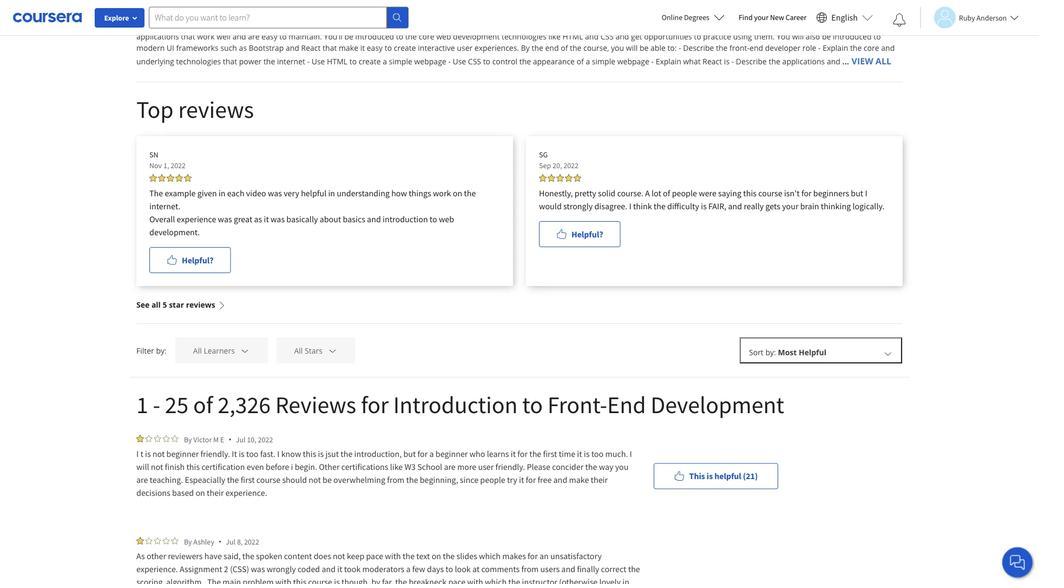 Task type: locate. For each thing, give the bounding box(es) containing it.
0 vertical spatial easy
[[262, 31, 278, 42]]

you
[[797, 9, 811, 19], [646, 20, 660, 30], [777, 31, 791, 42]]

will inside i t is not beginner friendly. it is too fast. i know this is jsut the introduction, but for a beginner who learns it for the first time it is too much. i will not finish this certification even before i begin. other certifications like w3 school are more user friendly. please concider the way you are teaching. espeacially the first course should not be overwhelming from the beginning, since people try it for free and make their decisions based on their experience.
[[136, 462, 149, 473]]

helpful? down strongly in the right top of the page
[[572, 229, 603, 240]]

0 horizontal spatial how
[[392, 188, 407, 199]]

all learners
[[193, 346, 235, 356]]

friendly.
[[201, 449, 230, 460], [496, 462, 525, 473]]

reviews inside button
[[186, 300, 215, 310]]

as right such
[[239, 43, 247, 53]]

introduced
[[356, 31, 394, 42], [833, 31, 872, 42]]

were
[[699, 188, 717, 199]]

keep
[[347, 551, 365, 562]]

0 horizontal spatial but
[[404, 449, 416, 460]]

for
[[802, 188, 812, 199], [361, 390, 389, 420], [418, 449, 428, 460], [518, 449, 528, 460], [526, 475, 536, 486], [528, 551, 538, 562]]

2 chevron down image from the left
[[328, 346, 338, 356]]

your right find
[[755, 12, 769, 22]]

0 vertical spatial html
[[563, 31, 583, 42]]

1 horizontal spatial like
[[549, 31, 561, 42]]

for left the an at the bottom of page
[[528, 551, 538, 562]]

e
[[220, 435, 224, 445]]

on inside the example given in each video was very helpful in understanding how things work on the internet. overall experience was great as it was basically about basics and introduction to web development.
[[453, 188, 463, 199]]

0 horizontal spatial use
[[312, 56, 325, 67]]

1 horizontal spatial react
[[703, 56, 722, 67]]

even
[[247, 462, 264, 473]]

helpful? for left helpful? button
[[182, 255, 214, 266]]

a
[[580, 9, 585, 19], [735, 9, 739, 19], [240, 20, 244, 30], [329, 20, 333, 30], [383, 56, 387, 67], [586, 56, 590, 67], [430, 449, 434, 460], [406, 564, 411, 575]]

this inside 'this is helpful (21)' button
[[690, 471, 705, 482]]

1 vertical spatial explain
[[656, 56, 682, 67]]

as inside the example given in each video was very helpful in understanding how things work on the internet. overall experience was great as it was basically about basics and introduction to web development.
[[254, 214, 262, 225]]

5 filled star image from the left
[[565, 174, 573, 182]]

jul inside by ashley • jul 8, 2022
[[226, 537, 236, 547]]

1 horizontal spatial experience.
[[226, 488, 267, 499]]

maintain.
[[289, 31, 322, 42]]

front- up time
[[548, 390, 608, 420]]

the up 'please'
[[530, 449, 542, 460]]

finally
[[577, 564, 600, 575]]

1 horizontal spatial chevron down image
[[328, 346, 338, 356]]

decisions
[[136, 488, 170, 499]]

would
[[539, 201, 562, 212]]

a inside i t is not beginner friendly. it is too fast. i know this is jsut the introduction, but for a beginner who learns it for the first time it is too much. i will not finish this certification even before i begin. other certifications like w3 school are more user friendly. please concider the way you are teaching. espeacially the first course should not be overwhelming from the beginning, since people try it for free and make their decisions based on their experience.
[[430, 449, 434, 460]]

1 horizontal spatial helpful?
[[572, 229, 603, 240]]

the
[[324, 9, 335, 19], [387, 9, 399, 19], [869, 9, 881, 19], [427, 20, 438, 30], [600, 20, 612, 30], [405, 31, 417, 42], [532, 43, 544, 53], [570, 43, 582, 53], [716, 43, 728, 53], [851, 43, 862, 53], [264, 56, 275, 67], [520, 56, 531, 67], [769, 56, 781, 67], [464, 188, 476, 199], [654, 201, 666, 212], [341, 449, 353, 460], [530, 449, 542, 460], [586, 462, 597, 473], [227, 475, 239, 486], [406, 475, 418, 486], [242, 551, 254, 562], [403, 551, 415, 562], [443, 551, 455, 562], [629, 564, 640, 575], [395, 577, 407, 585], [509, 577, 521, 585]]

power down bootstrap at the left of page
[[239, 56, 262, 67]]

1 horizontal spatial user
[[478, 462, 494, 473]]

first inside welcome to introduction to front-end development, the first course in the meta front-end developer program.    this course is a good place to start if you want to become a web developer. you will learn about the day-to-day responsibilities of a web developer and get a general understanding of the core and underlying technologies that power the internet. you will learn how front-end developers create websites and applications that work well and are easy to maintain.   you'll be introduced to the core web development technologies like html and css and get opportunities to practice using them. you will also be introduced to modern ui frameworks such as bootstrap and react that make it easy to create interactive user experiences.   by the end of the course, you will be able to:  - describe the front-end developer role  - explain the core and underlying technologies that power the internet  - use html to create a simple webpage  - use css to control the appearance of a simple webpage  - explain what react is  - describe the applications and ... view all
[[337, 9, 351, 19]]

None search field
[[149, 7, 409, 28]]

sn nov 1, 2022
[[149, 150, 186, 171]]

work
[[197, 31, 215, 42], [433, 188, 451, 199]]

0 vertical spatial underlying
[[473, 20, 511, 30]]

it inside as other reviewers have said, the spoken content does not keep pace with the text on the slides which makes for an unsatisfactory experience. assignment 2 (css) was wrongly coded and it took moderators a few days to look at comments from users and finally correct the scoring  algorithm.  the main problem with this course is though, by far, the breakneck pace with which the instructor (otherwise lovely
[[338, 564, 343, 575]]

1 vertical spatial about
[[320, 214, 341, 225]]

this
[[531, 9, 545, 19], [690, 471, 705, 482]]

on right things
[[453, 188, 463, 199]]

0 vertical spatial core
[[440, 20, 456, 30]]

also
[[806, 31, 821, 42]]

0 horizontal spatial the
[[149, 188, 163, 199]]

as other reviewers have said, the spoken content does not keep pace with the text on the slides which makes for an unsatisfactory experience. assignment 2 (css) was wrongly coded and it took moderators a few days to look at comments from users and finally correct the scoring  algorithm.  the main problem with this course is though, by far, the breakneck pace with which the instructor (otherwise lovely 
[[136, 551, 642, 585]]

is left the though,
[[334, 577, 340, 585]]

ashley
[[194, 537, 214, 547]]

will down t
[[136, 462, 149, 473]]

developer down development,
[[263, 20, 299, 30]]

css
[[601, 31, 614, 42], [468, 56, 481, 67]]

0 vertical spatial like
[[549, 31, 561, 42]]

0 vertical spatial user
[[457, 43, 473, 53]]

beginner up finish
[[167, 449, 199, 460]]

1 simple from the left
[[389, 56, 413, 67]]

development
[[651, 390, 785, 420]]

on
[[453, 188, 463, 199], [196, 488, 205, 499], [432, 551, 441, 562]]

show notifications image
[[893, 14, 906, 27]]

this inside as other reviewers have said, the spoken content does not keep pace with the text on the slides which makes for an unsatisfactory experience. assignment 2 (css) was wrongly coded and it took moderators a few days to look at comments from users and finally correct the scoring  algorithm.  the main problem with this course is though, by far, the breakneck pace with which the instructor (otherwise lovely
[[293, 577, 307, 585]]

react
[[301, 43, 321, 53], [703, 56, 722, 67]]

jul left 10, on the bottom left
[[236, 435, 246, 445]]

should
[[282, 475, 307, 486]]

0 horizontal spatial describe
[[684, 43, 714, 53]]

1 vertical spatial applications
[[783, 56, 825, 67]]

it inside welcome to introduction to front-end development, the first course in the meta front-end developer program.    this course is a good place to start if you want to become a web developer. you will learn about the day-to-day responsibilities of a web developer and get a general understanding of the core and underlying technologies that power the internet. you will learn how front-end developers create websites and applications that work well and are easy to maintain.   you'll be introduced to the core web development technologies like html and css and get opportunities to practice using them. you will also be introduced to modern ui frameworks such as bootstrap and react that make it easy to create interactive user experiences.   by the end of the course, you will be able to:  - describe the front-end developer role  - explain the core and underlying technologies that power the internet  - use html to create a simple webpage  - use css to control the appearance of a simple webpage  - explain what react is  - describe the applications and ... view all
[[360, 43, 365, 53]]

are
[[248, 31, 260, 42], [444, 462, 456, 473], [136, 475, 148, 486]]

1 use from the left
[[312, 56, 325, 67]]

people up difficulty
[[672, 188, 697, 199]]

1 webpage from the left
[[414, 56, 447, 67]]

describe up 'what'
[[684, 43, 714, 53]]

learn down want
[[675, 20, 693, 30]]

experience. inside i t is not beginner friendly. it is too fast. i know this is jsut the introduction, but for a beginner who learns it for the first time it is too much. i will not finish this certification even before i begin. other certifications like w3 school are more user friendly. please concider the way you are teaching. espeacially the first course should not be overwhelming from the beginning, since people try it for free and make their decisions based on their experience.
[[226, 488, 267, 499]]

chevron down image
[[884, 349, 893, 359]]

0 vertical spatial you
[[797, 9, 811, 19]]

the inside 'honestly, pretty solid course. a lot of people were saying this course isn't for beginners but i would strongly disagree. i think the difficulty is fair, and really gets your brain thinking logically.'
[[654, 201, 666, 212]]

experience
[[177, 214, 216, 225]]

but inside i t is not beginner friendly. it is too fast. i know this is jsut the introduction, but for a beginner who learns it for the first time it is too much. i will not finish this certification even before i begin. other certifications like w3 school are more user friendly. please concider the way you are teaching. espeacially the first course should not be overwhelming from the beginning, since people try it for free and make their decisions based on their experience.
[[404, 449, 416, 460]]

1 vertical spatial jul
[[226, 537, 236, 547]]

development.
[[149, 227, 200, 238]]

explain
[[823, 43, 849, 53], [656, 56, 682, 67]]

by left victor
[[184, 435, 192, 445]]

from up instructor
[[522, 564, 539, 575]]

0 vertical spatial describe
[[684, 43, 714, 53]]

1 vertical spatial this
[[690, 471, 705, 482]]

more
[[458, 462, 477, 473]]

0 horizontal spatial like
[[390, 462, 403, 473]]

1 horizontal spatial use
[[453, 56, 466, 67]]

0 horizontal spatial make
[[339, 43, 358, 53]]

0 horizontal spatial beginner
[[167, 449, 199, 460]]

0 vertical spatial friendly.
[[201, 449, 230, 460]]

does
[[314, 551, 331, 562]]

front- right meta
[[421, 9, 442, 19]]

1 horizontal spatial helpful? button
[[539, 221, 621, 247]]

overwhelming
[[334, 475, 386, 486]]

modern
[[136, 43, 165, 53]]

3 filled star image from the left
[[184, 174, 192, 182]]

by
[[372, 577, 381, 585]]

all left stars
[[294, 346, 303, 356]]

too up way
[[592, 449, 604, 460]]

internet. up overall
[[149, 201, 181, 212]]

text
[[417, 551, 430, 562]]

0 vertical spatial as
[[239, 43, 247, 53]]

first down even
[[241, 475, 255, 486]]

what
[[684, 56, 701, 67]]

for up brain
[[802, 188, 812, 199]]

work inside welcome to introduction to front-end development, the first course in the meta front-end developer program.    this course is a good place to start if you want to become a web developer. you will learn about the day-to-day responsibilities of a web developer and get a general understanding of the core and underlying technologies that power the internet. you will learn how front-end developers create websites and applications that work well and are easy to maintain.   you'll be introduced to the core web development technologies like html and css and get opportunities to practice using them. you will also be introduced to modern ui frameworks such as bootstrap and react that make it easy to create interactive user experiences.   by the end of the course, you will be able to:  - describe the front-end developer role  - explain the core and underlying technologies that power the internet  - use html to create a simple webpage  - use css to control the appearance of a simple webpage  - explain what react is  - describe the applications and ... view all
[[197, 31, 215, 42]]

filled star image
[[149, 174, 157, 182], [175, 174, 183, 182], [184, 174, 192, 182], [557, 174, 564, 182], [565, 174, 573, 182]]

things
[[409, 188, 431, 199]]

2022 inside sg sep 20, 2022
[[564, 161, 579, 171]]

1 horizontal spatial on
[[432, 551, 441, 562]]

to inside the example given in each video was very helpful in understanding how things work on the internet. overall experience was great as it was basically about basics and introduction to web development.
[[430, 214, 437, 225]]

1 too from the left
[[246, 449, 259, 460]]

and down saying
[[729, 201, 743, 212]]

chevron down image inside all stars button
[[328, 346, 338, 356]]

about
[[847, 9, 867, 19], [320, 214, 341, 225]]

course inside i t is not beginner friendly. it is too fast. i know this is jsut the introduction, but for a beginner who learns it for the first time it is too much. i will not finish this certification even before i begin. other certifications like w3 school are more user friendly. please concider the way you are teaching. espeacially the first course should not be overwhelming from the beginning, since people try it for free and make their decisions based on their experience.
[[257, 475, 281, 486]]

(css)
[[230, 564, 249, 575]]

friendly. up try
[[496, 462, 525, 473]]

beginning,
[[420, 475, 458, 486]]

course down before on the bottom of the page
[[257, 475, 281, 486]]

0 vertical spatial experience.
[[226, 488, 267, 499]]

0 vertical spatial which
[[479, 551, 501, 562]]

experience. down other
[[136, 564, 178, 575]]

for left free on the right bottom of page
[[526, 475, 536, 486]]

star image
[[145, 435, 153, 443], [171, 435, 179, 443], [145, 538, 153, 545], [171, 538, 179, 545]]

user inside welcome to introduction to front-end development, the first course in the meta front-end developer program.    this course is a good place to start if you want to become a web developer. you will learn about the day-to-day responsibilities of a web developer and get a general understanding of the core and underlying technologies that power the internet. you will learn how front-end developers create websites and applications that work well and are easy to maintain.   you'll be introduced to the core web development technologies like html and css and get opportunities to practice using them. you will also be introduced to modern ui frameworks such as bootstrap and react that make it easy to create interactive user experiences.   by the end of the course, you will be able to:  - describe the front-end developer role  - explain the core and underlying technologies that power the internet  - use html to create a simple webpage  - use css to control the appearance of a simple webpage  - explain what react is  - describe the applications and ... view all
[[457, 43, 473, 53]]

as
[[136, 551, 145, 562]]

about left basics in the top left of the page
[[320, 214, 341, 225]]

1 introduced from the left
[[356, 31, 394, 42]]

applications
[[136, 31, 179, 42], [783, 56, 825, 67]]

internet. inside the example given in each video was very helpful in understanding how things work on the internet. overall experience was great as it was basically about basics and introduction to web development.
[[149, 201, 181, 212]]

1 horizontal spatial end
[[732, 20, 746, 30]]

not right does at the bottom
[[333, 551, 345, 562]]

you'll
[[324, 31, 343, 42]]

underlying
[[473, 20, 511, 30], [136, 56, 174, 67]]

0 horizontal spatial this
[[531, 9, 545, 19]]

1 horizontal spatial people
[[672, 188, 697, 199]]

0 horizontal spatial front-
[[235, 9, 257, 19]]

of inside 'honestly, pretty solid course. a lot of people were saying this course isn't for beginners but i would strongly disagree. i think the difficulty is fair, and really gets your brain thinking logically.'
[[663, 188, 671, 199]]

pace up moderators
[[366, 551, 383, 562]]

by: for filter
[[156, 346, 167, 356]]

by: right filter
[[156, 346, 167, 356]]

0 horizontal spatial about
[[320, 214, 341, 225]]

1 horizontal spatial too
[[592, 449, 604, 460]]

the left the course,
[[570, 43, 582, 53]]

1 chevron down image from the left
[[240, 346, 250, 356]]

understanding up basics in the top left of the page
[[337, 188, 390, 199]]

1 horizontal spatial easy
[[367, 43, 383, 53]]

0 vertical spatial pace
[[366, 551, 383, 562]]

all
[[152, 300, 161, 310]]

course.
[[618, 188, 644, 199]]

1 vertical spatial underlying
[[136, 56, 174, 67]]

0 vertical spatial get
[[316, 20, 327, 30]]

was inside as other reviewers have said, the spoken content does not keep pace with the text on the slides which makes for an unsatisfactory experience. assignment 2 (css) was wrongly coded and it took moderators a few days to look at comments from users and finally correct the scoring  algorithm.  the main problem with this course is though, by far, the breakneck pace with which the instructor (otherwise lovely
[[251, 564, 265, 575]]

0 vertical spatial by
[[521, 43, 530, 53]]

experience. inside as other reviewers have said, the spoken content does not keep pace with the text on the slides which makes for an unsatisfactory experience. assignment 2 (css) was wrongly coded and it took moderators a few days to look at comments from users and finally correct the scoring  algorithm.  the main problem with this course is though, by far, the breakneck pace with which the instructor (otherwise lovely
[[136, 564, 178, 575]]

it left took
[[338, 564, 343, 575]]

the left way
[[586, 462, 597, 473]]

stars
[[305, 346, 323, 356]]

1 vertical spatial developer
[[765, 43, 801, 53]]

be down general
[[345, 31, 354, 42]]

and down concider
[[554, 475, 568, 486]]

underlying down modern in the left top of the page
[[136, 56, 174, 67]]

this up espeacially
[[187, 462, 200, 473]]

2 simple from the left
[[592, 56, 616, 67]]

fair,
[[709, 201, 727, 212]]

was left very
[[268, 188, 282, 199]]

0 horizontal spatial css
[[468, 56, 481, 67]]

jsut
[[326, 449, 339, 460]]

1 horizontal spatial explain
[[823, 43, 849, 53]]

introduction
[[180, 9, 224, 19], [394, 390, 518, 420]]

this inside 'honestly, pretty solid course. a lot of people were saying this course isn't for beginners but i would strongly disagree. i think the difficulty is fair, and really gets your brain thinking logically.'
[[744, 188, 757, 199]]

2 too from the left
[[592, 449, 604, 460]]

describe
[[684, 43, 714, 53], [736, 56, 767, 67]]

0 horizontal spatial easy
[[262, 31, 278, 42]]

0 vertical spatial from
[[387, 475, 405, 486]]

filled star image
[[158, 174, 166, 182], [167, 174, 174, 182], [539, 174, 547, 182], [548, 174, 556, 182], [574, 174, 582, 182], [136, 435, 144, 443], [136, 538, 144, 545]]

by inside by victor m e • jul 10, 2022
[[184, 435, 192, 445]]

by up reviewers
[[184, 537, 192, 547]]

since
[[460, 475, 479, 486]]

1 vertical spatial user
[[478, 462, 494, 473]]

0 horizontal spatial underlying
[[136, 56, 174, 67]]

0 vertical spatial applications
[[136, 31, 179, 42]]

1 horizontal spatial beginner
[[436, 449, 468, 460]]

work right things
[[433, 188, 451, 199]]

chevron down image inside all learners button
[[240, 346, 250, 356]]

0 vertical spatial this
[[531, 9, 545, 19]]

like left w3
[[390, 462, 403, 473]]

welcome
[[136, 9, 169, 19]]

you right "if"
[[661, 9, 674, 19]]

ruby anderson button
[[921, 7, 1019, 28]]

1 horizontal spatial as
[[254, 214, 262, 225]]

development
[[453, 31, 500, 42]]

is inside as other reviewers have said, the spoken content does not keep pace with the text on the slides which makes for an unsatisfactory experience. assignment 2 (css) was wrongly coded and it took moderators a few days to look at comments from users and finally correct the scoring  algorithm.  the main problem with this course is though, by far, the breakneck pace with which the instructor (otherwise lovely
[[334, 577, 340, 585]]

be inside i t is not beginner friendly. it is too fast. i know this is jsut the introduction, but for a beginner who learns it for the first time it is too much. i will not finish this certification even before i begin. other certifications like w3 school are more user friendly. please concider the way you are teaching. espeacially the first course should not be overwhelming from the beginning, since people try it for free and make their decisions based on their experience.
[[323, 475, 332, 486]]

0 horizontal spatial work
[[197, 31, 215, 42]]

2022 right 1,
[[171, 161, 186, 171]]

0 vertical spatial how
[[695, 20, 710, 30]]

1 horizontal spatial about
[[847, 9, 867, 19]]

•
[[229, 435, 232, 445], [219, 537, 222, 547]]

about inside welcome to introduction to front-end development, the first course in the meta front-end developer program.    this course is a good place to start if you want to become a web developer. you will learn about the day-to-day responsibilities of a web developer and get a general understanding of the core and underlying technologies that power the internet. you will learn how front-end developers create websites and applications that work well and are easy to maintain.   you'll be introduced to the core web development technologies like html and css and get opportunities to practice using them. you will also be introduced to modern ui frameworks such as bootstrap and react that make it easy to create interactive user experiences.   by the end of the course, you will be able to:  - describe the front-end developer role  - explain the core and underlying technologies that power the internet  - use html to create a simple webpage  - use css to control the appearance of a simple webpage  - explain what react is  - describe the applications and ... view all
[[847, 9, 867, 19]]

helpful inside the example given in each video was very helpful in understanding how things work on the internet. overall experience was great as it was basically about basics and introduction to web development.
[[301, 188, 327, 199]]

this inside welcome to introduction to front-end development, the first course in the meta front-end developer program.    this course is a good place to start if you want to become a web developer. you will learn about the day-to-day responsibilities of a web developer and get a general understanding of the core and underlying technologies that power the internet. you will learn how front-end developers create websites and applications that work well and are easy to maintain.   you'll be introduced to the core web development technologies like html and css and get opportunities to practice using them. you will also be introduced to modern ui frameworks such as bootstrap and react that make it easy to create interactive user experiences.   by the end of the course, you will be able to:  - describe the front-end developer role  - explain the core and underlying technologies that power the internet  - use html to create a simple webpage  - use css to control the appearance of a simple webpage  - explain what react is  - describe the applications and ... view all
[[531, 9, 545, 19]]

1 horizontal spatial create
[[394, 43, 416, 53]]

an
[[540, 551, 549, 562]]

2 vertical spatial by
[[184, 537, 192, 547]]

are up beginning,
[[444, 462, 456, 473]]

1 vertical spatial experience.
[[136, 564, 178, 575]]

your down isn't
[[783, 201, 799, 212]]

is inside 'honestly, pretty solid course. a lot of people were saying this course isn't for beginners but i would strongly disagree. i think the difficulty is fair, and really gets your brain thinking logically.'
[[701, 201, 707, 212]]

5
[[163, 300, 167, 310]]

0 horizontal spatial get
[[316, 20, 327, 30]]

end left development,
[[257, 9, 270, 19]]

0 vertical spatial helpful?
[[572, 229, 603, 240]]

make inside i t is not beginner friendly. it is too fast. i know this is jsut the introduction, but for a beginner who learns it for the first time it is too much. i will not finish this certification even before i begin. other certifications like w3 school are more user friendly. please concider the way you are teaching. espeacially the first course should not be overwhelming from the beginning, since people try it for free and make their decisions based on their experience.
[[569, 475, 589, 486]]

0 horizontal spatial introduction
[[180, 9, 224, 19]]

by inside welcome to introduction to front-end development, the first course in the meta front-end developer program.    this course is a good place to start if you want to become a web developer. you will learn about the day-to-day responsibilities of a web developer and get a general understanding of the core and underlying technologies that power the internet. you will learn how front-end developers create websites and applications that work well and are easy to maintain.   you'll be introduced to the core web development technologies like html and css and get opportunities to practice using them. you will also be introduced to modern ui frameworks such as bootstrap and react that make it easy to create interactive user experiences.   by the end of the course, you will be able to:  - describe the front-end developer role  - explain the core and underlying technologies that power the internet  - use html to create a simple webpage  - use css to control the appearance of a simple webpage  - explain what react is  - describe the applications and ... view all
[[521, 43, 530, 53]]

helpful? down development.
[[182, 255, 214, 266]]

you right them.
[[777, 31, 791, 42]]

and down place
[[616, 31, 629, 42]]

by for for
[[184, 435, 192, 445]]

by inside by ashley • jul 8, 2022
[[184, 537, 192, 547]]

make down you'll
[[339, 43, 358, 53]]

create down general
[[359, 56, 381, 67]]

for inside as other reviewers have said, the spoken content does not keep pace with the text on the slides which makes for an unsatisfactory experience. assignment 2 (css) was wrongly coded and it took moderators a few days to look at comments from users and finally correct the scoring  algorithm.  the main problem with this course is though, by far, the breakneck pace with which the instructor (otherwise lovely
[[528, 551, 538, 562]]

like inside i t is not beginner friendly. it is too fast. i know this is jsut the introduction, but for a beginner who learns it for the first time it is too much. i will not finish this certification even before i begin. other certifications like w3 school are more user friendly. please concider the way you are teaching. espeacially the first course should not be overwhelming from the beginning, since people try it for free and make their decisions based on their experience.
[[390, 462, 403, 473]]

internet.
[[614, 20, 644, 30], [149, 201, 181, 212]]

• up have
[[219, 537, 222, 547]]

logically.
[[853, 201, 885, 212]]

introduced down general
[[356, 31, 394, 42]]

day
[[161, 20, 174, 30]]

developer down them.
[[765, 43, 801, 53]]

end
[[257, 9, 270, 19], [442, 9, 456, 19], [608, 390, 646, 420]]

user down development at the left top
[[457, 43, 473, 53]]

star image
[[154, 435, 161, 443], [162, 435, 170, 443], [154, 538, 161, 545], [162, 538, 170, 545]]

ruby anderson
[[960, 13, 1007, 22]]

0 horizontal spatial simple
[[389, 56, 413, 67]]

how
[[695, 20, 710, 30], [392, 188, 407, 199]]

the inside the example given in each video was very helpful in understanding how things work on the internet. overall experience was great as it was basically about basics and introduction to web development.
[[464, 188, 476, 199]]

jul left the 8,
[[226, 537, 236, 547]]

1 horizontal spatial the
[[207, 577, 221, 585]]

developers
[[748, 20, 787, 30]]

1 horizontal spatial make
[[569, 475, 589, 486]]

a
[[646, 188, 650, 199]]

ui
[[167, 43, 174, 53]]

explain up ...
[[823, 43, 849, 53]]

(21)
[[743, 471, 758, 482]]

webpage
[[414, 56, 447, 67], [618, 56, 650, 67]]

algorithm.
[[166, 577, 204, 585]]

chevron down image
[[240, 346, 250, 356], [328, 346, 338, 356]]

front-
[[712, 20, 732, 30], [730, 43, 750, 53]]

star image down 1
[[145, 435, 153, 443]]

please
[[527, 462, 551, 473]]

1 vertical spatial pace
[[449, 577, 466, 585]]

i
[[866, 188, 868, 199], [629, 201, 632, 212], [136, 449, 139, 460], [277, 449, 280, 460], [630, 449, 632, 460]]

career
[[786, 12, 807, 22]]

you right the course,
[[611, 43, 624, 53]]

way
[[599, 462, 614, 473]]

their down way
[[591, 475, 608, 486]]

make inside welcome to introduction to front-end development, the first course in the meta front-end developer program.    this course is a good place to start if you want to become a web developer. you will learn about the day-to-day responsibilities of a web developer and get a general understanding of the core and underlying technologies that power the internet. you will learn how front-end developers create websites and applications that work well and are easy to maintain.   you'll be introduced to the core web development technologies like html and css and get opportunities to practice using them. you will also be introduced to modern ui frameworks such as bootstrap and react that make it easy to create interactive user experiences.   by the end of the course, you will be able to:  - describe the front-end developer role  - explain the core and underlying technologies that power the internet  - use html to create a simple webpage  - use css to control the appearance of a simple webpage  - explain what react is  - describe the applications and ... view all
[[339, 43, 358, 53]]

1 vertical spatial reviews
[[186, 300, 215, 310]]

1 vertical spatial internet.
[[149, 201, 181, 212]]

you up also
[[797, 9, 811, 19]]

all stars button
[[276, 338, 355, 364]]

user inside i t is not beginner friendly. it is too fast. i know this is jsut the introduction, but for a beginner who learns it for the first time it is too much. i will not finish this certification even before i begin. other certifications like w3 school are more user friendly. please concider the way you are teaching. espeacially the first course should not be overwhelming from the beginning, since people try it for free and make their decisions based on their experience.
[[478, 462, 494, 473]]

2 horizontal spatial in
[[379, 9, 385, 19]]

0 horizontal spatial user
[[457, 43, 473, 53]]

pretty
[[575, 188, 597, 199]]

in
[[379, 9, 385, 19], [219, 188, 226, 199], [328, 188, 335, 199]]

user down who
[[478, 462, 494, 473]]

1 horizontal spatial pace
[[449, 577, 466, 585]]

learn up "websites" at the top right of page
[[827, 9, 845, 19]]

their
[[591, 475, 608, 486], [207, 488, 224, 499]]

was up problem
[[251, 564, 265, 575]]

0 vertical spatial react
[[301, 43, 321, 53]]

use
[[312, 56, 325, 67], [453, 56, 466, 67]]

breakneck
[[409, 577, 447, 585]]

in right very
[[328, 188, 335, 199]]

1 horizontal spatial get
[[631, 31, 642, 42]]

is inside button
[[707, 471, 713, 482]]

the down assignment
[[207, 577, 221, 585]]

before
[[266, 462, 289, 473]]

0 horizontal spatial you
[[646, 20, 660, 30]]

0 horizontal spatial core
[[419, 31, 435, 42]]

for up 'please'
[[518, 449, 528, 460]]

will up "websites" at the top right of page
[[813, 9, 825, 19]]

how left things
[[392, 188, 407, 199]]

0 vertical spatial their
[[591, 475, 608, 486]]

you down much.
[[616, 462, 629, 473]]

1 vertical spatial learn
[[675, 20, 693, 30]]

course inside 'honestly, pretty solid course. a lot of people were saying this course isn't for beginners but i would strongly disagree. i think the difficulty is fair, and really gets your brain thinking logically.'
[[759, 188, 783, 199]]

0 vertical spatial are
[[248, 31, 260, 42]]

english
[[832, 12, 858, 23]]

developer.
[[758, 9, 796, 19]]

get up you'll
[[316, 20, 327, 30]]

0 horizontal spatial as
[[239, 43, 247, 53]]

0 horizontal spatial experience.
[[136, 564, 178, 575]]

...
[[843, 56, 850, 67]]

chat with us image
[[1009, 554, 1027, 572]]

1 vertical spatial get
[[631, 31, 642, 42]]



Task type: describe. For each thing, give the bounding box(es) containing it.
0 vertical spatial reviews
[[178, 94, 254, 124]]

0 horizontal spatial their
[[207, 488, 224, 499]]

begin.
[[295, 462, 317, 473]]

jul inside by victor m e • jul 10, 2022
[[236, 435, 246, 445]]

all stars
[[294, 346, 323, 356]]

will up the opportunities
[[662, 20, 673, 30]]

on inside i t is not beginner friendly. it is too fast. i know this is jsut the introduction, but for a beginner who learns it for the first time it is too much. i will not finish this certification even before i begin. other certifications like w3 school are more user friendly. please concider the way you are teaching. espeacially the first course should not be overwhelming from the beginning, since people try it for free and make their decisions based on their experience.
[[196, 488, 205, 499]]

as inside welcome to introduction to front-end development, the first course in the meta front-end developer program.    this course is a good place to start if you want to become a web developer. you will learn about the day-to-day responsibilities of a web developer and get a general understanding of the core and underlying technologies that power the internet. you will learn how front-end developers create websites and applications that work well and are easy to maintain.   you'll be introduced to the core web development technologies like html and css and get opportunities to practice using them. you will also be introduced to modern ui frameworks such as bootstrap and react that make it easy to create interactive user experiences.   by the end of the course, you will be able to:  - describe the front-end developer role  - explain the core and underlying technologies that power the internet  - use html to create a simple webpage  - use css to control the appearance of a simple webpage  - explain what react is  - describe the applications and ... view all
[[239, 43, 247, 53]]

by: for sort
[[766, 348, 776, 358]]

find your new career
[[739, 12, 807, 22]]

i left t
[[136, 449, 139, 460]]

look
[[455, 564, 471, 575]]

2022 inside by victor m e • jul 10, 2022
[[258, 435, 273, 445]]

coursera image
[[13, 9, 82, 26]]

instructor
[[522, 577, 558, 585]]

was left basically
[[271, 214, 285, 225]]

on inside as other reviewers have said, the spoken content does not keep pace with the text on the slides which makes for an unsatisfactory experience. assignment 2 (css) was wrongly coded and it took moderators a few days to look at comments from users and finally correct the scoring  algorithm.  the main problem with this course is though, by far, the breakneck pace with which the instructor (otherwise lovely
[[432, 551, 441, 562]]

1 vertical spatial •
[[219, 537, 222, 547]]

interactive
[[418, 43, 455, 53]]

your inside 'honestly, pretty solid course. a lot of people were saying this course isn't for beginners but i would strongly disagree. i think the difficulty is fair, and really gets your brain thinking logically.'
[[783, 201, 799, 212]]

1 vertical spatial html
[[327, 56, 348, 67]]

- right to:
[[679, 43, 682, 53]]

assignment
[[180, 564, 222, 575]]

is right it
[[239, 449, 245, 460]]

all for all stars
[[294, 346, 303, 356]]

will left able
[[626, 43, 638, 53]]

of right 25
[[193, 390, 213, 420]]

disagree.
[[595, 201, 628, 212]]

top reviews
[[136, 94, 254, 124]]

1 horizontal spatial with
[[385, 551, 401, 562]]

will left also
[[793, 31, 804, 42]]

filter by:
[[136, 346, 167, 356]]

web inside the example given in each video was very helpful in understanding how things work on the internet. overall experience was great as it was basically about basics and introduction to web development.
[[439, 214, 454, 225]]

people inside i t is not beginner friendly. it is too fast. i know this is jsut the introduction, but for a beginner who learns it for the first time it is too much. i will not finish this certification even before i begin. other certifications like w3 school are more user friendly. please concider the way you are teaching. espeacially the first course should not be overwhelming from the beginning, since people try it for free and make their decisions based on their experience.
[[480, 475, 506, 486]]

2 introduced from the left
[[833, 31, 872, 42]]

the down bootstrap at the left of page
[[264, 56, 275, 67]]

is down practice
[[724, 56, 730, 67]]

1 vertical spatial core
[[419, 31, 435, 42]]

0 vertical spatial create
[[789, 20, 811, 30]]

1 vertical spatial front-
[[730, 43, 750, 53]]

people inside 'honestly, pretty solid course. a lot of people were saying this course isn't for beginners but i would strongly disagree. i think the difficulty is fair, and really gets your brain thinking logically.'
[[672, 188, 697, 199]]

scoring
[[136, 577, 163, 585]]

that down such
[[223, 56, 237, 67]]

main
[[223, 577, 241, 585]]

1 horizontal spatial applications
[[783, 56, 825, 67]]

find
[[739, 12, 753, 22]]

in inside welcome to introduction to front-end development, the first course in the meta front-end developer program.    this course is a good place to start if you want to become a web developer. you will learn about the day-to-day responsibilities of a web developer and get a general understanding of the core and underlying technologies that power the internet. you will learn how front-end developers create websites and applications that work well and are easy to maintain.   you'll be introduced to the core web development technologies like html and css and get opportunities to practice using them. you will also be introduced to modern ui frameworks such as bootstrap and react that make it easy to create interactive user experiences.   by the end of the course, you will be able to:  - describe the front-end developer role  - explain the core and underlying technologies that power the internet  - use html to create a simple webpage  - use css to control the appearance of a simple webpage  - explain what react is  - describe the applications and ... view all
[[379, 9, 385, 19]]

honestly,
[[539, 188, 573, 199]]

1 vertical spatial easy
[[367, 43, 383, 53]]

filter
[[136, 346, 154, 356]]

finish
[[165, 462, 185, 473]]

2 horizontal spatial front-
[[548, 390, 608, 420]]

you inside i t is not beginner friendly. it is too fast. i know this is jsut the introduction, but for a beginner who learns it for the first time it is too much. i will not finish this certification even before i begin. other certifications like w3 school are more user friendly. please concider the way you are teaching. espeacially the first course should not be overwhelming from the beginning, since people try it for free and make their decisions based on their experience.
[[616, 462, 629, 473]]

the inside the example given in each video was very helpful in understanding how things work on the internet. overall experience was great as it was basically about basics and introduction to web development.
[[149, 188, 163, 199]]

0 vertical spatial power
[[576, 20, 599, 30]]

1 horizontal spatial css
[[601, 31, 614, 42]]

the right control
[[520, 56, 531, 67]]

- down interactive
[[449, 56, 451, 67]]

for up introduction,
[[361, 390, 389, 420]]

who
[[470, 449, 485, 460]]

the up interactive
[[427, 20, 438, 30]]

the down w3
[[406, 475, 418, 486]]

a inside as other reviewers have said, the spoken content does not keep pace with the text on the slides which makes for an unsatisfactory experience. assignment 2 (css) was wrongly coded and it took moderators a few days to look at comments from users and finally correct the scoring  algorithm.  the main problem with this course is though, by far, the breakneck pace with which the instructor (otherwise lovely
[[406, 564, 411, 575]]

course up general
[[353, 9, 377, 19]]

reviewers
[[168, 551, 203, 562]]

how inside the example given in each video was very helpful in understanding how things work on the internet. overall experience was great as it was basically about basics and introduction to web development.
[[392, 188, 407, 199]]

few
[[412, 564, 426, 575]]

the inside as other reviewers have said, the spoken content does not keep pace with the text on the slides which makes for an unsatisfactory experience. assignment 2 (css) was wrongly coded and it took moderators a few days to look at comments from users and finally correct the scoring  algorithm.  the main problem with this course is though, by far, the breakneck pace with which the instructor (otherwise lovely
[[207, 577, 221, 585]]

and right "websites" at the top right of page
[[846, 20, 859, 30]]

lot
[[652, 188, 662, 199]]

2 horizontal spatial core
[[864, 43, 880, 53]]

the right 'jsut'
[[341, 449, 353, 460]]

0 horizontal spatial end
[[257, 9, 270, 19]]

2 horizontal spatial end
[[608, 390, 646, 420]]

explore
[[104, 13, 129, 23]]

like inside welcome to introduction to front-end development, the first course in the meta front-end developer program.    this course is a good place to start if you want to become a web developer. you will learn about the day-to-day responsibilities of a web developer and get a general understanding of the core and underlying technologies that power the internet. you will learn how front-end developers create websites and applications that work well and are easy to maintain.   you'll be introduced to the core web development technologies like html and css and get opportunities to practice using them. you will also be introduced to modern ui frameworks such as bootstrap and react that make it easy to create interactive user experiences.   by the end of the course, you will be able to:  - describe the front-end developer role  - explain the core and underlying technologies that power the internet  - use html to create a simple webpage  - use css to control the appearance of a simple webpage  - explain what react is  - describe the applications and ... view all
[[549, 31, 561, 42]]

online degrees button
[[653, 5, 734, 29]]

it right learns
[[511, 449, 516, 460]]

1 vertical spatial which
[[485, 577, 507, 585]]

helpful? for rightmost helpful? button
[[572, 229, 603, 240]]

certifications
[[341, 462, 389, 473]]

chevron down image for learners
[[240, 346, 250, 356]]

the left text in the bottom of the page
[[403, 551, 415, 562]]

practice
[[704, 31, 732, 42]]

i t is not beginner friendly. it is too fast. i know this is jsut the introduction, but for a beginner who learns it for the first time it is too much. i will not finish this certification even before i begin. other certifications like w3 school are more user friendly. please concider the way you are teaching. espeacially the first course should not be overwhelming from the beginning, since people try it for free and make their decisions based on their experience.
[[136, 449, 634, 499]]

honestly, pretty solid course. a lot of people were saying this course isn't for beginners but i would strongly disagree. i think the difficulty is fair, and really gets your brain thinking logically.
[[539, 188, 885, 212]]

sg
[[539, 150, 548, 160]]

1 horizontal spatial front-
[[421, 9, 442, 19]]

work inside the example given in each video was very helpful in understanding how things work on the internet. overall experience was great as it was basically about basics and introduction to web development.
[[433, 188, 451, 199]]

and down unsatisfactory
[[562, 564, 576, 575]]

and inside i t is not beginner friendly. it is too fast. i know this is jsut the introduction, but for a beginner who learns it for the first time it is too much. i will not finish this certification even before i begin. other certifications like w3 school are more user friendly. please concider the way you are teaching. espeacially the first course should not be overwhelming from the beginning, since people try it for free and make their decisions based on their experience.
[[554, 475, 568, 486]]

1 filled star image from the left
[[149, 174, 157, 182]]

1 vertical spatial you
[[611, 43, 624, 53]]

2 horizontal spatial with
[[467, 577, 483, 585]]

0 horizontal spatial pace
[[366, 551, 383, 562]]

internet
[[277, 56, 305, 67]]

that down you'll
[[323, 43, 337, 53]]

the down comments on the bottom of page
[[509, 577, 521, 585]]

english button
[[812, 0, 878, 35]]

- right role
[[819, 43, 821, 53]]

said,
[[224, 551, 241, 562]]

but inside 'honestly, pretty solid course. a lot of people were saying this course isn't for beginners but i would strongly disagree. i think the difficulty is fair, and really gets your brain thinking logically.'
[[851, 188, 864, 199]]

unsatisfactory
[[551, 551, 602, 562]]

0 vertical spatial your
[[755, 12, 769, 22]]

it inside the example given in each video was very helpful in understanding how things work on the internet. overall experience was great as it was basically about basics and introduction to web development.
[[264, 214, 269, 225]]

2022 inside sn nov 1, 2022
[[171, 161, 186, 171]]

from inside as other reviewers have said, the spoken content does not keep pace with the text on the slides which makes for an unsatisfactory experience. assignment 2 (css) was wrongly coded and it took moderators a few days to look at comments from users and finally correct the scoring  algorithm.  the main problem with this course is though, by far, the breakneck pace with which the instructor (otherwise lovely
[[522, 564, 539, 575]]

brain
[[801, 201, 820, 212]]

i up logically.
[[866, 188, 868, 199]]

2 beginner from the left
[[436, 449, 468, 460]]

become
[[705, 9, 733, 19]]

that up frameworks
[[181, 31, 195, 42]]

reviews
[[276, 390, 356, 420]]

think
[[633, 201, 652, 212]]

1 vertical spatial introduction
[[394, 390, 518, 420]]

and up maintain.
[[301, 20, 314, 30]]

2022 inside by ashley • jul 8, 2022
[[244, 537, 259, 547]]

ruby
[[960, 13, 976, 22]]

be down "websites" at the top right of page
[[822, 31, 831, 42]]

teaching.
[[150, 475, 183, 486]]

i left think
[[629, 201, 632, 212]]

good
[[587, 9, 605, 19]]

explore button
[[95, 8, 145, 28]]

from inside i t is not beginner friendly. it is too fast. i know this is jsut the introduction, but for a beginner who learns it for the first time it is too much. i will not finish this certification even before i begin. other certifications like w3 school are more user friendly. please concider the way you are teaching. espeacially the first course should not be overwhelming from the beginning, since people try it for free and make their decisions based on their experience.
[[387, 475, 405, 486]]

other
[[147, 551, 166, 562]]

though,
[[342, 577, 370, 585]]

not inside as other reviewers have said, the spoken content does not keep pace with the text on the slides which makes for an unsatisfactory experience. assignment 2 (css) was wrongly coded and it took moderators a few days to look at comments from users and finally correct the scoring  algorithm.  the main problem with this course is though, by far, the breakneck pace with which the instructor (otherwise lovely
[[333, 551, 345, 562]]

What do you want to learn? text field
[[149, 7, 387, 28]]

how inside welcome to introduction to front-end development, the first course in the meta front-end developer program.    this course is a good place to start if you want to become a web developer. you will learn about the day-to-day responsibilities of a web developer and get a general understanding of the core and underlying technologies that power the internet. you will learn how front-end developers create websites and applications that work well and are easy to maintain.   you'll be introduced to the core web development technologies like html and css and get opportunities to practice using them. you will also be introduced to modern ui frameworks such as bootstrap and react that make it easy to create interactive user experiences.   by the end of the course, you will be able to:  - describe the front-end developer role  - explain the core and underlying technologies that power the internet  - use html to create a simple webpage  - use css to control the appearance of a simple webpage  - explain what react is  - describe the applications and ... view all
[[695, 20, 710, 30]]

2 vertical spatial create
[[359, 56, 381, 67]]

- down using at the top of page
[[732, 56, 734, 67]]

introduction,
[[354, 449, 402, 460]]

1 horizontal spatial developer
[[765, 43, 801, 53]]

espeacially
[[185, 475, 225, 486]]

0 vertical spatial •
[[229, 435, 232, 445]]

2 horizontal spatial first
[[543, 449, 557, 460]]

star image up other
[[145, 538, 153, 545]]

0 vertical spatial technologies
[[513, 20, 558, 30]]

sort by: most helpful
[[749, 348, 827, 358]]

0 horizontal spatial are
[[136, 475, 148, 486]]

find your new career link
[[734, 11, 812, 24]]

0 vertical spatial developer
[[263, 20, 299, 30]]

1 vertical spatial power
[[239, 56, 262, 67]]

0 vertical spatial you
[[661, 9, 674, 19]]

concider
[[552, 462, 584, 473]]

course left good
[[547, 9, 571, 19]]

this is helpful (21)
[[690, 471, 758, 482]]

1 horizontal spatial end
[[442, 9, 456, 19]]

was left great
[[218, 214, 232, 225]]

place
[[607, 9, 625, 19]]

beginners
[[814, 188, 850, 199]]

the down them.
[[769, 56, 781, 67]]

and down does at the bottom
[[322, 564, 336, 575]]

sort
[[749, 348, 764, 358]]

0 vertical spatial learn
[[827, 9, 845, 19]]

is right t
[[145, 449, 151, 460]]

chevron down image for stars
[[328, 346, 338, 356]]

course inside as other reviewers have said, the spoken content does not keep pace with the text on the slides which makes for an unsatisfactory experience. assignment 2 (css) was wrongly coded and it took moderators a few days to look at comments from users and finally correct the scoring  algorithm.  the main problem with this course is though, by far, the breakneck pace with which the instructor (otherwise lovely
[[308, 577, 332, 585]]

welcome to introduction to front-end development, the first course in the meta front-end developer program.    this course is a good place to start if you want to become a web developer. you will learn about the day-to-day responsibilities of a web developer and get a general understanding of the core and underlying technologies that power the internet. you will learn how front-end developers create websites and applications that work well and are easy to maintain.   you'll be introduced to the core web development technologies like html and css and get opportunities to practice using them. you will also be introduced to modern ui frameworks such as bootstrap and react that make it easy to create interactive user experiences.   by the end of the course, you will be able to:  - describe the front-end developer role  - explain the core and underlying technologies that power the internet  - use html to create a simple webpage  - use css to control the appearance of a simple webpage  - explain what react is  - describe the applications and ... view all
[[136, 9, 895, 67]]

strongly
[[564, 201, 593, 212]]

1 vertical spatial you
[[646, 20, 660, 30]]

by ashley • jul 8, 2022
[[184, 537, 259, 547]]

0 vertical spatial explain
[[823, 43, 849, 53]]

video
[[246, 188, 266, 199]]

basically
[[287, 214, 318, 225]]

2 filled star image from the left
[[175, 174, 183, 182]]

25
[[165, 390, 189, 420]]

helpful inside button
[[715, 471, 742, 482]]

web up interactive
[[437, 31, 451, 42]]

for up the school
[[418, 449, 428, 460]]

and inside 'honestly, pretty solid course. a lot of people were saying this course isn't for beginners but i would strongly disagree. i think the difficulty is fair, and really gets your brain thinking logically.'
[[729, 201, 743, 212]]

introduction inside welcome to introduction to front-end development, the first course in the meta front-end developer program.    this course is a good place to start if you want to become a web developer. you will learn about the day-to-day responsibilities of a web developer and get a general understanding of the core and underlying technologies that power the internet. you will learn how front-end developers create websites and applications that work well and are easy to maintain.   you'll be introduced to the core web development technologies like html and css and get opportunities to practice using them. you will also be introduced to modern ui frameworks such as bootstrap and react that make it easy to create interactive user experiences.   by the end of the course, you will be able to:  - describe the front-end developer role  - explain the core and underlying technologies that power the internet  - use html to create a simple webpage  - use css to control the appearance of a simple webpage  - explain what react is  - describe the applications and ... view all
[[180, 9, 224, 19]]

and inside the example given in each video was very helpful in understanding how things work on the internet. overall experience was great as it was basically about basics and introduction to web development.
[[367, 214, 381, 225]]

to inside as other reviewers have said, the spoken content does not keep pace with the text on the slides which makes for an unsatisfactory experience. assignment 2 (css) was wrongly coded and it took moderators a few days to look at comments from users and finally correct the scoring  algorithm.  the main problem with this course is though, by far, the breakneck pace with which the instructor (otherwise lovely
[[446, 564, 453, 575]]

the up view
[[851, 43, 862, 53]]

of up such
[[231, 20, 238, 30]]

web up bootstrap at the left of page
[[246, 20, 261, 30]]

the down place
[[600, 20, 612, 30]]

i right fast.
[[277, 449, 280, 460]]

able
[[651, 43, 666, 53]]

0 horizontal spatial helpful? button
[[149, 247, 231, 273]]

and up view all button
[[882, 43, 895, 53]]

it right time
[[577, 449, 582, 460]]

comments
[[482, 564, 520, 575]]

websites
[[813, 20, 844, 30]]

the up you'll
[[324, 9, 335, 19]]

free
[[538, 475, 552, 486]]

the right far,
[[395, 577, 407, 585]]

web up "developers"
[[741, 9, 756, 19]]

- right 1
[[153, 390, 160, 420]]

0 horizontal spatial explain
[[656, 56, 682, 67]]

of up the 'appearance'
[[561, 43, 568, 53]]

the right correct
[[629, 564, 640, 575]]

based
[[172, 488, 194, 499]]

day-
[[136, 20, 152, 30]]

and up such
[[233, 31, 246, 42]]

1 vertical spatial are
[[444, 462, 456, 473]]

2 vertical spatial you
[[777, 31, 791, 42]]

the up the 'appearance'
[[532, 43, 544, 53]]

1 horizontal spatial underlying
[[473, 20, 511, 30]]

opportunities
[[644, 31, 692, 42]]

other
[[319, 462, 340, 473]]

1 horizontal spatial html
[[563, 31, 583, 42]]

try
[[507, 475, 518, 486]]

all inside welcome to introduction to front-end development, the first course in the meta front-end developer program.    this course is a good place to start if you want to become a web developer. you will learn about the day-to-day responsibilities of a web developer and get a general understanding of the core and underlying technologies that power the internet. you will learn how front-end developers create websites and applications that work well and are easy to maintain.   you'll be introduced to the core web development technologies like html and css and get opportunities to practice using them. you will also be introduced to modern ui frameworks such as bootstrap and react that make it easy to create interactive user experiences.   by the end of the course, you will be able to:  - describe the front-end developer role  - explain the core and underlying technologies that power the internet  - use html to create a simple webpage  - use css to control the appearance of a simple webpage  - explain what react is  - describe the applications and ... view all
[[876, 55, 892, 67]]

and left ...
[[827, 56, 841, 67]]

of down the course,
[[577, 56, 584, 67]]

1 vertical spatial react
[[703, 56, 722, 67]]

basics
[[343, 214, 365, 225]]

slides
[[457, 551, 477, 562]]

about inside the example given in each video was very helpful in understanding how things work on the internet. overall experience was great as it was basically about basics and introduction to web development.
[[320, 214, 341, 225]]

- down able
[[652, 56, 654, 67]]

2 horizontal spatial end
[[750, 43, 764, 53]]

and down developer
[[458, 20, 471, 30]]

of down meta
[[418, 20, 425, 30]]

be left able
[[640, 43, 649, 53]]

see all 5 star reviews button
[[136, 286, 226, 324]]

star image up reviewers
[[171, 538, 179, 545]]

that up the 'appearance'
[[560, 20, 574, 30]]

0 horizontal spatial with
[[276, 577, 292, 585]]

such
[[221, 43, 237, 53]]

and up the course,
[[585, 31, 599, 42]]

0 horizontal spatial learn
[[675, 20, 693, 30]]

took
[[344, 564, 361, 575]]

it right try
[[519, 475, 524, 486]]

star image left victor
[[171, 435, 179, 443]]

the left slides
[[443, 551, 455, 562]]

- right internet
[[307, 56, 310, 67]]

not right t
[[153, 449, 165, 460]]

isn't
[[785, 188, 800, 199]]

bootstrap
[[249, 43, 284, 53]]

i right much.
[[630, 449, 632, 460]]

not down begin.
[[309, 475, 321, 486]]

by for assignment
[[184, 537, 192, 547]]

1 horizontal spatial describe
[[736, 56, 767, 67]]

to-
[[152, 20, 161, 30]]

this up begin.
[[303, 449, 316, 460]]

not up teaching.
[[151, 462, 163, 473]]

are inside welcome to introduction to front-end development, the first course in the meta front-end developer program.    this course is a good place to start if you want to become a web developer. you will learn about the day-to-day responsibilities of a web developer and get a general understanding of the core and underlying technologies that power the internet. you will learn how front-end developers create websites and applications that work well and are easy to maintain.   you'll be introduced to the core web development technologies like html and css and get opportunities to practice using them. you will also be introduced to modern ui frameworks such as bootstrap and react that make it easy to create interactive user experiences.   by the end of the course, you will be able to:  - describe the front-end developer role  - explain the core and underlying technologies that power the internet  - use html to create a simple webpage  - use css to control the appearance of a simple webpage  - explain what react is  - describe the applications and ... view all
[[248, 31, 260, 42]]

1 beginner from the left
[[167, 449, 199, 460]]

the left show notifications "image"
[[869, 9, 881, 19]]

0 horizontal spatial end
[[546, 43, 559, 53]]

the left meta
[[387, 9, 399, 19]]

sg sep 20, 2022
[[539, 150, 579, 171]]

0 horizontal spatial first
[[241, 475, 255, 486]]

w3
[[405, 462, 416, 473]]

0 horizontal spatial react
[[301, 43, 321, 53]]

2 webpage from the left
[[618, 56, 650, 67]]

solid
[[598, 188, 616, 199]]

nov
[[149, 161, 162, 171]]

1 horizontal spatial core
[[440, 20, 456, 30]]

and up internet
[[286, 43, 299, 53]]

0 horizontal spatial in
[[219, 188, 226, 199]]

the down meta
[[405, 31, 417, 42]]

2 use from the left
[[453, 56, 466, 67]]

internet. inside welcome to introduction to front-end development, the first course in the meta front-end developer program.    this course is a good place to start if you want to become a web developer. you will learn about the day-to-day responsibilities of a web developer and get a general understanding of the core and underlying technologies that power the internet. you will learn how front-end developers create websites and applications that work well and are easy to maintain.   you'll be introduced to the core web development technologies like html and css and get opportunities to practice using them. you will also be introduced to modern ui frameworks such as bootstrap and react that make it easy to create interactive user experiences.   by the end of the course, you will be able to:  - describe the front-end developer role  - explain the core and underlying technologies that power the internet  - use html to create a simple webpage  - use css to control the appearance of a simple webpage  - explain what react is  - describe the applications and ... view all
[[614, 20, 644, 30]]

is right time
[[584, 449, 590, 460]]

understanding inside the example given in each video was very helpful in understanding how things work on the internet. overall experience was great as it was basically about basics and introduction to web development.
[[337, 188, 390, 199]]

1 horizontal spatial in
[[328, 188, 335, 199]]

each
[[227, 188, 245, 199]]

the down certification
[[227, 475, 239, 486]]

victor
[[194, 435, 212, 445]]

all for all learners
[[193, 346, 202, 356]]

for inside 'honestly, pretty solid course. a lot of people were saying this course isn't for beginners but i would strongly disagree. i think the difficulty is fair, and really gets your brain thinking logically.'
[[802, 188, 812, 199]]

is left good
[[573, 9, 578, 19]]

2 vertical spatial technologies
[[176, 56, 221, 67]]

understanding inside welcome to introduction to front-end development, the first course in the meta front-end developer program.    this course is a good place to start if you want to become a web developer. you will learn about the day-to-day responsibilities of a web developer and get a general understanding of the core and underlying technologies that power the internet. you will learn how front-end developers create websites and applications that work well and are easy to maintain.   you'll be introduced to the core web development technologies like html and css and get opportunities to practice using them. you will also be introduced to modern ui frameworks such as bootstrap and react that make it easy to create interactive user experiences.   by the end of the course, you will be able to:  - describe the front-end developer role  - explain the core and underlying technologies that power the internet  - use html to create a simple webpage  - use css to control the appearance of a simple webpage  - explain what react is  - describe the applications and ... view all
[[364, 20, 416, 30]]

introduction
[[383, 214, 428, 225]]

is left 'jsut'
[[318, 449, 324, 460]]

the up (css)
[[242, 551, 254, 562]]

top
[[136, 94, 174, 124]]

1 vertical spatial technologies
[[502, 31, 547, 42]]

lovely
[[600, 577, 621, 585]]

1 vertical spatial friendly.
[[496, 462, 525, 473]]

0 vertical spatial front-
[[712, 20, 732, 30]]

4 filled star image from the left
[[557, 174, 564, 182]]

the down practice
[[716, 43, 728, 53]]



Task type: vqa. For each thing, say whether or not it's contained in the screenshot.
•
yes



